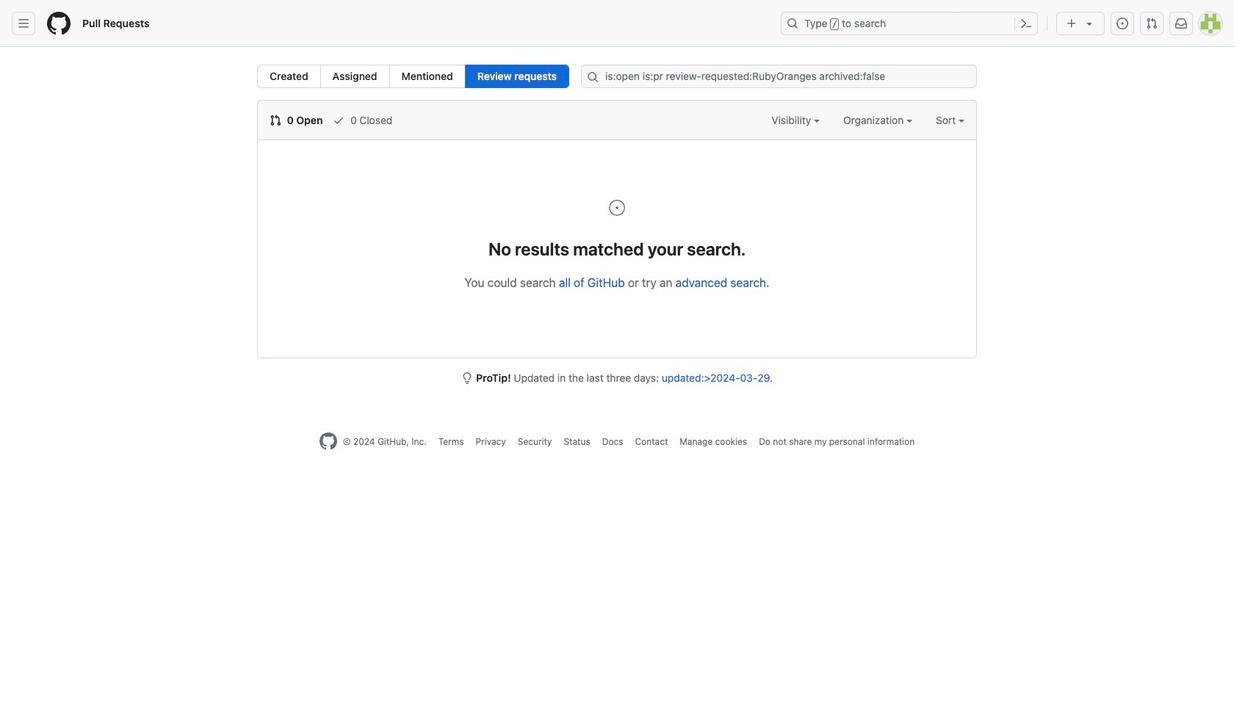 Task type: vqa. For each thing, say whether or not it's contained in the screenshot.
the bottom Homepage image
yes



Task type: locate. For each thing, give the bounding box(es) containing it.
1 vertical spatial issue opened image
[[608, 199, 626, 217]]

issue opened image
[[1117, 18, 1128, 29], [608, 199, 626, 217]]

homepage image
[[47, 12, 71, 35], [319, 433, 337, 450]]

0 vertical spatial homepage image
[[47, 12, 71, 35]]

1 horizontal spatial homepage image
[[319, 433, 337, 450]]

1 horizontal spatial git pull request image
[[1146, 18, 1158, 29]]

search image
[[587, 71, 599, 83]]

git pull request image
[[1146, 18, 1158, 29], [270, 115, 281, 126]]

0 vertical spatial git pull request image
[[1146, 18, 1158, 29]]

triangle down image
[[1083, 18, 1095, 29]]

git pull request image left notifications image
[[1146, 18, 1158, 29]]

plus image
[[1066, 18, 1078, 29]]

pull requests element
[[257, 65, 569, 88]]

git pull request image left check image
[[270, 115, 281, 126]]

check image
[[333, 115, 345, 126]]

1 horizontal spatial issue opened image
[[1117, 18, 1128, 29]]

1 vertical spatial git pull request image
[[270, 115, 281, 126]]

Search all issues text field
[[581, 65, 977, 88]]

light bulb image
[[461, 372, 473, 384]]



Task type: describe. For each thing, give the bounding box(es) containing it.
0 vertical spatial issue opened image
[[1117, 18, 1128, 29]]

0 horizontal spatial git pull request image
[[270, 115, 281, 126]]

1 vertical spatial homepage image
[[319, 433, 337, 450]]

notifications image
[[1175, 18, 1187, 29]]

command palette image
[[1020, 18, 1032, 29]]

0 horizontal spatial homepage image
[[47, 12, 71, 35]]

0 horizontal spatial issue opened image
[[608, 199, 626, 217]]

Issues search field
[[581, 65, 977, 88]]



